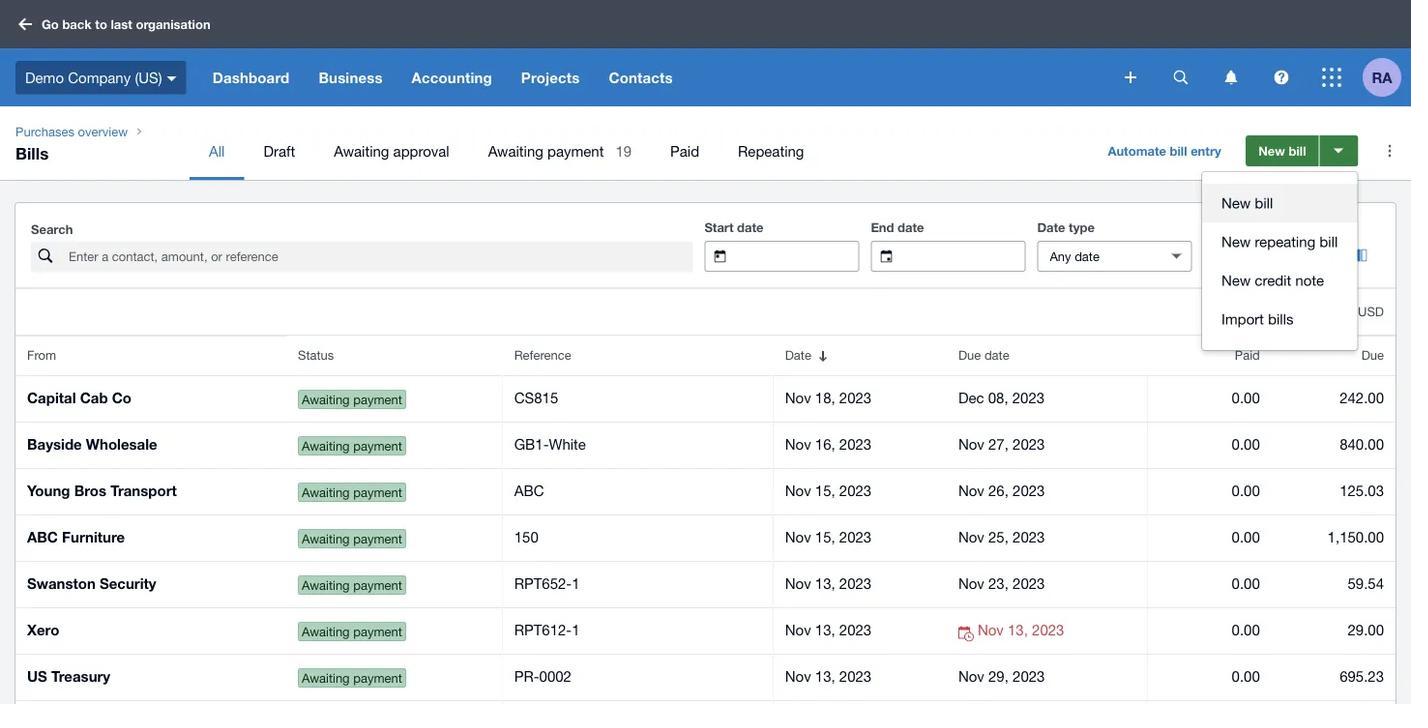 Task type: locate. For each thing, give the bounding box(es) containing it.
1 vertical spatial abc
[[27, 529, 58, 546]]

type
[[1069, 220, 1095, 235]]

date type
[[1038, 220, 1095, 235]]

start
[[705, 220, 734, 235]]

0 horizontal spatial date
[[786, 348, 812, 363]]

banner
[[0, 0, 1412, 106]]

date right end
[[898, 220, 925, 235]]

from button
[[15, 336, 286, 375]]

15, for young bros transport
[[816, 482, 836, 499]]

awaiting payment
[[488, 142, 604, 159], [302, 392, 402, 407], [302, 438, 402, 453], [302, 485, 402, 500], [302, 531, 402, 546], [302, 578, 402, 593], [302, 624, 402, 639], [302, 671, 402, 686]]

1 horizontal spatial svg image
[[1174, 70, 1189, 85]]

svg image
[[18, 18, 32, 30], [1323, 68, 1342, 87], [1226, 70, 1238, 85], [1275, 70, 1289, 85], [1125, 72, 1137, 83]]

08,
[[989, 390, 1009, 406]]

13, for xero
[[816, 622, 836, 639]]

1 15, from the top
[[816, 482, 836, 499]]

accounting button
[[397, 48, 507, 106]]

nov 16, 2023
[[786, 436, 872, 453]]

date
[[737, 220, 764, 235], [898, 220, 925, 235], [985, 348, 1010, 363]]

awaiting payment for bros
[[302, 485, 402, 500]]

due for due date
[[959, 348, 982, 363]]

1 1 from the top
[[572, 575, 580, 592]]

1 horizontal spatial date
[[1038, 220, 1066, 235]]

new up filter
[[1222, 195, 1252, 211]]

nov 15, 2023
[[786, 482, 872, 499], [786, 529, 872, 546]]

paid right 19 at the top left of page
[[671, 142, 700, 159]]

date inside button
[[985, 348, 1010, 363]]

list box containing new bill
[[1203, 172, 1358, 350]]

5 0.00 from the top
[[1232, 575, 1261, 592]]

59.54
[[1348, 575, 1385, 592]]

date
[[1038, 220, 1066, 235], [786, 348, 812, 363]]

0 horizontal spatial abc
[[27, 529, 58, 546]]

0 horizontal spatial due
[[959, 348, 982, 363]]

2 horizontal spatial date
[[985, 348, 1010, 363]]

29.00
[[1348, 622, 1385, 639]]

capital cab co link
[[15, 375, 286, 421]]

1 vertical spatial new bill
[[1222, 195, 1274, 211]]

23,
[[989, 575, 1009, 592]]

wholesale
[[86, 436, 157, 453]]

date left type
[[1038, 220, 1066, 235]]

svg image inside demo company (us) popup button
[[167, 76, 177, 81]]

1 horizontal spatial due
[[1362, 348, 1385, 363]]

new for new bill 'link'
[[1222, 195, 1252, 211]]

entry
[[1191, 143, 1222, 158]]

due
[[959, 348, 982, 363], [1362, 348, 1385, 363]]

bayside
[[27, 436, 82, 453]]

1 up rpt612-1
[[572, 575, 580, 592]]

2 1 from the top
[[572, 622, 580, 639]]

2 0.00 from the top
[[1232, 436, 1261, 453]]

0 vertical spatial abc
[[515, 482, 544, 499]]

capital cab co
[[27, 390, 132, 407]]

svg image inside go back to last organisation link
[[18, 18, 32, 30]]

menu containing all
[[190, 122, 1081, 180]]

rpt612-
[[515, 622, 572, 639]]

0 horizontal spatial date
[[737, 220, 764, 235]]

swanston security
[[27, 575, 156, 593]]

back
[[62, 17, 92, 32]]

payment for wholesale
[[353, 438, 402, 453]]

contacts button
[[595, 48, 688, 106]]

bill up new bill 'link'
[[1289, 143, 1307, 158]]

group
[[1203, 172, 1358, 350]]

list box
[[1203, 172, 1358, 350]]

bills navigation
[[0, 106, 1412, 180]]

note
[[1296, 272, 1325, 289]]

company
[[68, 69, 131, 86]]

1 nov 15, 2023 from the top
[[786, 482, 872, 499]]

us
[[27, 668, 47, 686]]

import
[[1222, 311, 1265, 328]]

svg image right (us)
[[167, 76, 177, 81]]

svg image
[[1174, 70, 1189, 85], [167, 76, 177, 81]]

1 0.00 from the top
[[1232, 390, 1261, 406]]

nov
[[786, 390, 812, 406], [786, 436, 812, 453], [959, 436, 985, 453], [786, 482, 812, 499], [959, 482, 985, 499], [786, 529, 812, 546], [959, 529, 985, 546], [786, 575, 812, 592], [959, 575, 985, 592], [786, 622, 812, 639], [978, 622, 1004, 639], [786, 668, 812, 685], [959, 668, 985, 685]]

menu inside bills navigation
[[190, 122, 1081, 180]]

27,
[[989, 436, 1009, 453]]

2 nov 15, 2023 from the top
[[786, 529, 872, 546]]

Date type field
[[1039, 242, 1156, 271]]

0 vertical spatial date
[[1038, 220, 1066, 235]]

0 vertical spatial 15,
[[816, 482, 836, 499]]

date for end date
[[898, 220, 925, 235]]

pr-0002 link
[[515, 665, 762, 689]]

1 horizontal spatial paid
[[1236, 348, 1261, 363]]

2 due from the left
[[1362, 348, 1385, 363]]

reference
[[515, 348, 572, 363]]

new for new credit note link
[[1222, 272, 1252, 289]]

date for date
[[786, 348, 812, 363]]

payment for security
[[353, 578, 402, 593]]

new left repeating
[[1222, 233, 1252, 250]]

0.00 for wholesale
[[1232, 436, 1261, 453]]

pr-
[[515, 668, 540, 685]]

group containing new bill
[[1203, 172, 1358, 350]]

navigation containing dashboard
[[198, 48, 1112, 106]]

1 vertical spatial nov 15, 2023
[[786, 529, 872, 546]]

organisation
[[136, 17, 211, 32]]

bill left the entry
[[1170, 143, 1188, 158]]

1 vertical spatial paid
[[1236, 348, 1261, 363]]

navigation
[[198, 48, 1112, 106]]

date inside button
[[786, 348, 812, 363]]

purchases
[[15, 124, 74, 139]]

pr-0002
[[515, 668, 572, 685]]

new bill up new repeating bill
[[1222, 195, 1274, 211]]

2 15, from the top
[[816, 529, 836, 546]]

svg image up automate bill entry
[[1174, 70, 1189, 85]]

paid inside paid button
[[1236, 348, 1261, 363]]

cab
[[80, 390, 108, 407]]

3 0.00 from the top
[[1232, 482, 1261, 499]]

new down 'filter' button
[[1222, 272, 1252, 289]]

repeating
[[738, 142, 805, 159]]

nov 13, 2023
[[786, 575, 872, 592], [786, 622, 872, 639], [978, 622, 1065, 639], [786, 668, 872, 685]]

projects
[[521, 69, 580, 86]]

cs815 link
[[515, 387, 762, 410]]

abc down the young
[[27, 529, 58, 546]]

End date field
[[908, 242, 1025, 271]]

swanston
[[27, 575, 96, 593]]

4 0.00 from the top
[[1232, 529, 1261, 546]]

menu
[[190, 122, 1081, 180]]

1 horizontal spatial date
[[898, 220, 925, 235]]

go back to last organisation link
[[12, 7, 222, 41]]

to
[[95, 17, 107, 32]]

bayside wholesale link
[[15, 421, 286, 468]]

nov 15, 2023 for young bros transport
[[786, 482, 872, 499]]

treasury
[[51, 668, 110, 686]]

58 items | 10,768.63 usd
[[1241, 304, 1385, 319]]

dashboard
[[213, 69, 290, 86]]

0 vertical spatial 1
[[572, 575, 580, 592]]

due up dec
[[959, 348, 982, 363]]

credit
[[1256, 272, 1292, 289]]

date right start
[[737, 220, 764, 235]]

0 vertical spatial nov 15, 2023
[[786, 482, 872, 499]]

awaiting payment for security
[[302, 578, 402, 593]]

new bill up new bill 'link'
[[1259, 143, 1307, 158]]

1,150.00
[[1328, 529, 1385, 546]]

0 horizontal spatial svg image
[[167, 76, 177, 81]]

new for new repeating bill link
[[1222, 233, 1252, 250]]

new repeating bill
[[1222, 233, 1339, 250]]

|
[[1293, 304, 1296, 319]]

due inside "button"
[[1362, 348, 1385, 363]]

furniture
[[62, 529, 125, 546]]

due inside button
[[959, 348, 982, 363]]

paid down import
[[1236, 348, 1261, 363]]

bill inside 'popup button'
[[1170, 143, 1188, 158]]

date up 08,
[[985, 348, 1010, 363]]

1 down the rpt652-1 on the left of the page
[[572, 622, 580, 639]]

date for date type
[[1038, 220, 1066, 235]]

date up nov 18, 2023
[[786, 348, 812, 363]]

payment inside menu
[[548, 142, 604, 159]]

7 0.00 from the top
[[1232, 668, 1261, 685]]

58
[[1241, 304, 1255, 319]]

reference button
[[503, 336, 774, 375]]

1 vertical spatial 1
[[572, 622, 580, 639]]

bros
[[74, 482, 106, 500]]

new credit note link
[[1203, 261, 1358, 300]]

all link
[[190, 122, 244, 180]]

us treasury
[[27, 668, 110, 686]]

abc down gb1-
[[515, 482, 544, 499]]

filter
[[1216, 248, 1246, 263]]

0.00 for security
[[1232, 575, 1261, 592]]

new up new bill 'link'
[[1259, 143, 1286, 158]]

business button
[[304, 48, 397, 106]]

paid link
[[651, 122, 719, 180]]

1 for swanston security
[[572, 575, 580, 592]]

rpt612-1 link
[[515, 619, 762, 642]]

nov 18, 2023
[[786, 390, 872, 406]]

0.00 for cab
[[1232, 390, 1261, 406]]

1 horizontal spatial abc
[[515, 482, 544, 499]]

0002
[[540, 668, 572, 685]]

automate
[[1109, 143, 1167, 158]]

due for due
[[1362, 348, 1385, 363]]

awaiting
[[334, 142, 389, 159], [488, 142, 544, 159], [302, 392, 350, 407], [302, 438, 350, 453], [302, 485, 350, 500], [302, 531, 350, 546], [302, 578, 350, 593], [302, 624, 350, 639], [302, 671, 350, 686]]

new inside 'link'
[[1222, 195, 1252, 211]]

paid inside paid link
[[671, 142, 700, 159]]

0 vertical spatial paid
[[671, 142, 700, 159]]

abc furniture link
[[15, 514, 286, 561]]

bill up new repeating bill
[[1256, 195, 1274, 211]]

dashboard link
[[198, 48, 304, 106]]

1 vertical spatial 15,
[[816, 529, 836, 546]]

payment
[[548, 142, 604, 159], [353, 392, 402, 407], [353, 438, 402, 453], [353, 485, 402, 500], [353, 531, 402, 546], [353, 578, 402, 593], [353, 624, 402, 639], [353, 671, 402, 686]]

new bill link
[[1203, 184, 1358, 223]]

1 due from the left
[[959, 348, 982, 363]]

rpt652-1
[[515, 575, 580, 592]]

1 vertical spatial date
[[786, 348, 812, 363]]

demo
[[25, 69, 64, 86]]

awaiting for cab
[[302, 392, 350, 407]]

0 vertical spatial new bill
[[1259, 143, 1307, 158]]

0 horizontal spatial paid
[[671, 142, 700, 159]]

due down usd
[[1362, 348, 1385, 363]]

bill
[[1170, 143, 1188, 158], [1289, 143, 1307, 158], [1256, 195, 1274, 211], [1320, 233, 1339, 250]]

xero link
[[15, 607, 286, 654]]

Start date field
[[742, 242, 859, 271]]

payment for treasury
[[353, 671, 402, 686]]



Task type: vqa. For each thing, say whether or not it's contained in the screenshot.
Add to the right
no



Task type: describe. For each thing, give the bounding box(es) containing it.
1 for xero
[[572, 622, 580, 639]]

rpt652-
[[515, 575, 572, 592]]

6 0.00 from the top
[[1232, 622, 1261, 639]]

nov 15, 2023 for abc furniture
[[786, 529, 872, 546]]

bill inside 'link'
[[1256, 195, 1274, 211]]

demo company (us)
[[25, 69, 162, 86]]

abc for abc furniture
[[27, 529, 58, 546]]

new inside button
[[1259, 143, 1286, 158]]

awaiting for treasury
[[302, 671, 350, 686]]

swanston security link
[[15, 561, 286, 607]]

awaiting for security
[[302, 578, 350, 593]]

columns button
[[1281, 240, 1381, 271]]

last
[[111, 17, 132, 32]]

awaiting payment inside menu
[[488, 142, 604, 159]]

banner containing dashboard
[[0, 0, 1412, 106]]

150 link
[[515, 526, 762, 549]]

transport
[[110, 482, 177, 500]]

new credit note
[[1222, 272, 1325, 289]]

dec 08, 2023
[[959, 390, 1045, 406]]

from
[[27, 348, 56, 363]]

payment for furniture
[[353, 531, 402, 546]]

nov 23, 2023
[[959, 575, 1046, 592]]

status button
[[286, 336, 503, 375]]

paid for paid button
[[1236, 348, 1261, 363]]

ra
[[1373, 69, 1393, 86]]

nov 26, 2023
[[959, 482, 1046, 499]]

695.23
[[1340, 668, 1385, 685]]

nov 29, 2023
[[959, 668, 1046, 685]]

nov 13, 2023 for swanston security
[[786, 575, 872, 592]]

0.00 for bros
[[1232, 482, 1261, 499]]

payment for bros
[[353, 485, 402, 500]]

young bros transport
[[27, 482, 177, 500]]

nov 13, 2023 for us treasury
[[786, 668, 872, 685]]

awaiting approval link
[[315, 122, 469, 180]]

13, for swanston security
[[816, 575, 836, 592]]

abc furniture
[[27, 529, 125, 546]]

150
[[515, 529, 539, 546]]

contacts
[[609, 69, 673, 86]]

overflow menu image
[[1371, 132, 1410, 170]]

125.03
[[1340, 482, 1385, 499]]

awaiting for furniture
[[302, 531, 350, 546]]

end date
[[871, 220, 925, 235]]

overdue icon image
[[959, 627, 978, 642]]

(us)
[[135, 69, 162, 86]]

25,
[[989, 529, 1009, 546]]

date for start date
[[737, 220, 764, 235]]

29,
[[989, 668, 1009, 685]]

filter button
[[1204, 240, 1281, 271]]

awaiting payment for cab
[[302, 392, 402, 407]]

start date
[[705, 220, 764, 235]]

approval
[[393, 142, 450, 159]]

242.00
[[1340, 390, 1385, 406]]

abc link
[[515, 480, 762, 503]]

due date
[[959, 348, 1010, 363]]

status
[[298, 348, 334, 363]]

end
[[871, 220, 895, 235]]

new bill inside new bill 'link'
[[1222, 195, 1274, 211]]

capital
[[27, 390, 76, 407]]

due date button
[[947, 336, 1148, 375]]

gb1-white
[[515, 436, 586, 453]]

paid for paid link
[[671, 142, 700, 159]]

bill inside button
[[1289, 143, 1307, 158]]

16,
[[816, 436, 836, 453]]

items
[[1259, 304, 1289, 319]]

usd
[[1359, 304, 1385, 319]]

columns
[[1293, 248, 1346, 263]]

ra button
[[1364, 48, 1412, 106]]

search
[[31, 222, 73, 237]]

awaiting approval
[[334, 142, 450, 159]]

list of all the bills element
[[15, 336, 1396, 705]]

awaiting payment for treasury
[[302, 671, 402, 686]]

awaiting for wholesale
[[302, 438, 350, 453]]

draft link
[[244, 122, 315, 180]]

19
[[616, 142, 632, 159]]

nov 13, 2023 for xero
[[786, 622, 872, 639]]

new bill inside new bill button
[[1259, 143, 1307, 158]]

awaiting for bros
[[302, 485, 350, 500]]

paid button
[[1148, 336, 1272, 375]]

840.00
[[1340, 436, 1385, 453]]

abc for abc
[[515, 482, 544, 499]]

0.00 for treasury
[[1232, 668, 1261, 685]]

15, for abc furniture
[[816, 529, 836, 546]]

gb1-white link
[[515, 433, 762, 456]]

awaiting payment for furniture
[[302, 531, 402, 546]]

purchases overview
[[15, 124, 128, 139]]

26,
[[989, 482, 1009, 499]]

automate bill entry
[[1109, 143, 1222, 158]]

xero
[[27, 622, 59, 639]]

go
[[42, 17, 59, 32]]

0.00 for furniture
[[1232, 529, 1261, 546]]

Search field
[[67, 242, 693, 271]]

bills
[[15, 143, 49, 163]]

13, for us treasury
[[816, 668, 836, 685]]

go back to last organisation
[[42, 17, 211, 32]]

awaiting payment for wholesale
[[302, 438, 402, 453]]

white
[[549, 436, 586, 453]]

bill up note
[[1320, 233, 1339, 250]]

cs815
[[515, 390, 559, 406]]

purchases overview link
[[8, 122, 136, 141]]

payment for cab
[[353, 392, 402, 407]]

gb1-
[[515, 436, 549, 453]]

repeating
[[1256, 233, 1316, 250]]

repeating link
[[719, 122, 824, 180]]

rpt652-1 link
[[515, 572, 762, 596]]

overview
[[78, 124, 128, 139]]

security
[[100, 575, 156, 593]]

bayside wholesale
[[27, 436, 157, 453]]

import bills
[[1222, 311, 1294, 328]]

new repeating bill link
[[1203, 223, 1358, 261]]

date for due date
[[985, 348, 1010, 363]]

automate bill entry button
[[1097, 135, 1234, 166]]



